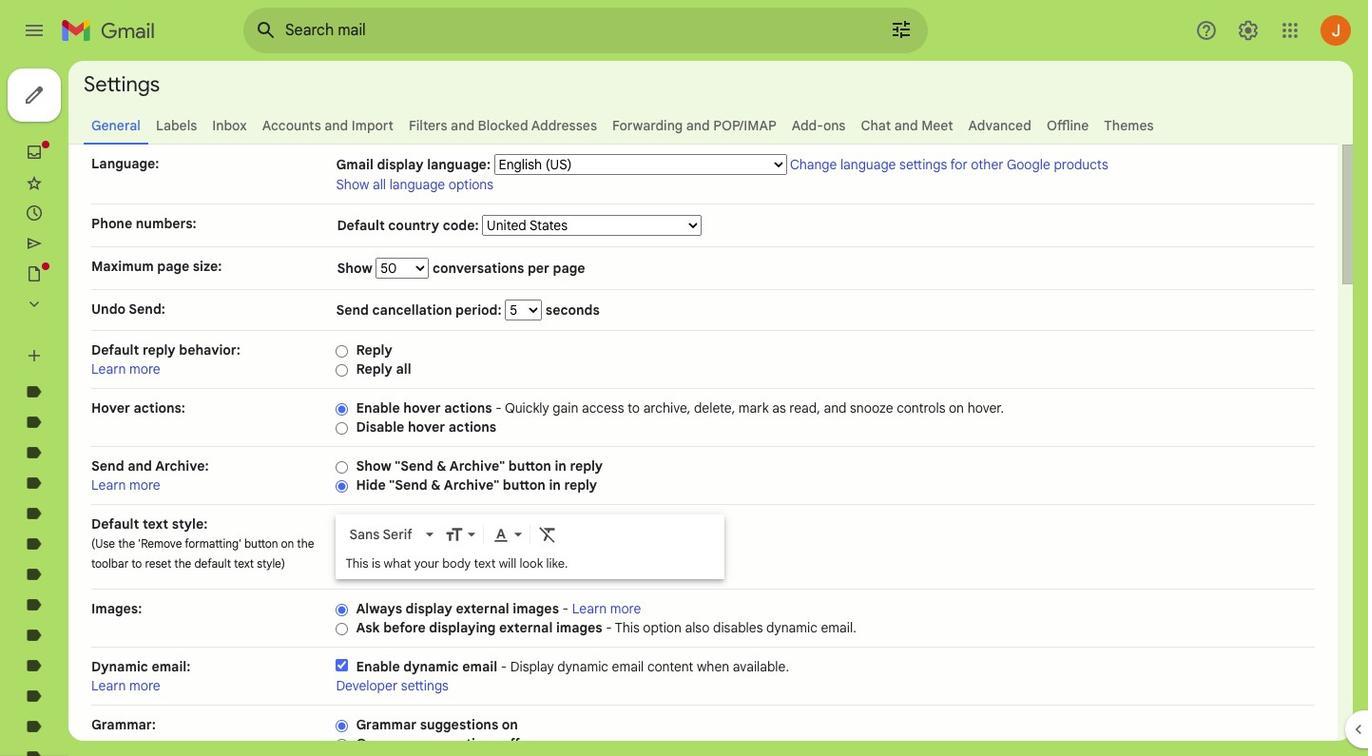 Task type: vqa. For each thing, say whether or not it's contained in the screenshot.
topmost FIRST
no



Task type: describe. For each thing, give the bounding box(es) containing it.
look
[[520, 556, 543, 572]]

change language settings for other google products
[[790, 156, 1109, 173]]

learn inside the send and archive: learn more
[[91, 477, 126, 494]]

serif
[[383, 526, 413, 543]]

2 horizontal spatial text
[[474, 556, 496, 572]]

in for hide "send & archive" button in reply
[[549, 477, 561, 494]]

country
[[388, 217, 440, 234]]

reply inside default reply behavior: learn more
[[143, 341, 176, 359]]

also
[[685, 619, 710, 636]]

default for default text style: (use the 'remove formatting' button on the toolbar to reset the default text style)
[[91, 516, 139, 533]]

0 horizontal spatial this
[[346, 556, 369, 572]]

language:
[[91, 155, 159, 172]]

1 horizontal spatial text
[[234, 556, 254, 571]]

formatting'
[[185, 536, 242, 551]]

settings image
[[1238, 19, 1260, 42]]

button for show "send & archive" button in reply
[[509, 458, 552, 475]]

more inside dynamic email: learn more
[[129, 677, 160, 694]]

forwarding
[[613, 117, 683, 134]]

seconds
[[542, 302, 600, 319]]

more up 'ask before displaying external images - this option also disables dynamic email.'
[[610, 600, 641, 617]]

sans
[[349, 526, 380, 543]]

1 horizontal spatial the
[[174, 556, 192, 571]]

undo send:
[[91, 301, 165, 318]]

reply for reply
[[356, 341, 393, 359]]

style:
[[172, 516, 208, 533]]

show all language options
[[336, 176, 494, 193]]

Always display external images radio
[[336, 603, 349, 617]]

1 horizontal spatial to
[[628, 400, 640, 417]]

advanced link
[[969, 117, 1032, 134]]

reset
[[145, 556, 171, 571]]

and for blocked
[[451, 117, 475, 134]]

displaying
[[429, 619, 496, 636]]

snooze
[[850, 400, 894, 417]]

- left quickly
[[496, 400, 502, 417]]

before
[[383, 619, 426, 636]]

enable dynamic email - display dynamic email content when available. developer settings
[[336, 658, 789, 694]]

all for show
[[373, 176, 386, 193]]

learn more link for and
[[91, 477, 160, 494]]

grammar for grammar suggestions on
[[356, 716, 417, 733]]

change language settings for other google products link
[[790, 156, 1109, 173]]

- up 'ask before displaying external images - this option also disables dynamic email.'
[[563, 600, 569, 617]]

disables
[[713, 619, 763, 636]]

cancellation
[[372, 302, 452, 319]]

archive:
[[155, 458, 209, 475]]

developer settings link
[[336, 677, 449, 694]]

0 vertical spatial external
[[456, 600, 510, 617]]

forwarding and pop/imap link
[[613, 117, 777, 134]]

add-
[[792, 117, 824, 134]]

show for show "send & archive" button in reply
[[356, 458, 392, 475]]

hover
[[91, 400, 130, 417]]

inbox
[[212, 117, 247, 134]]

and for meet
[[895, 117, 918, 134]]

archive" for show
[[450, 458, 505, 475]]

offline
[[1047, 117, 1089, 134]]

2 horizontal spatial the
[[297, 536, 314, 551]]

formatting options toolbar
[[342, 517, 719, 552]]

chat and meet
[[861, 117, 954, 134]]

settings inside enable dynamic email - display dynamic email content when available. developer settings
[[401, 677, 449, 694]]

suggestions for off
[[420, 735, 499, 752]]

Search mail text field
[[285, 21, 837, 40]]

disable
[[356, 419, 405, 436]]

conversations
[[433, 260, 524, 277]]

default for default reply behavior: learn more
[[91, 341, 139, 359]]

phone numbers:
[[91, 215, 197, 232]]

change
[[790, 156, 837, 173]]

accounts
[[262, 117, 321, 134]]

reply all
[[356, 361, 411, 378]]

offline link
[[1047, 117, 1089, 134]]

gain
[[553, 400, 579, 417]]

email.
[[821, 619, 857, 636]]

ons
[[824, 117, 846, 134]]

undo
[[91, 301, 126, 318]]

1 vertical spatial language
[[390, 176, 445, 193]]

display
[[511, 658, 554, 675]]

enable for enable dynamic email
[[356, 658, 400, 675]]

Enable hover actions radio
[[336, 402, 349, 416]]

2 horizontal spatial dynamic
[[767, 619, 818, 636]]

maximum
[[91, 258, 154, 275]]

send for send and archive: learn more
[[91, 458, 124, 475]]

2 horizontal spatial on
[[949, 400, 965, 417]]

always
[[356, 600, 402, 617]]

developer
[[336, 677, 398, 694]]

0 horizontal spatial text
[[143, 516, 168, 533]]

remove formatting ‪(⌘\)‬ image
[[539, 525, 558, 544]]

1 horizontal spatial dynamic
[[558, 658, 609, 675]]

option
[[643, 619, 682, 636]]

2 email from the left
[[612, 658, 644, 675]]

archive" for hide
[[444, 477, 500, 494]]

Disable hover actions radio
[[336, 421, 349, 435]]

advanced search options image
[[883, 10, 921, 49]]

like.
[[546, 556, 568, 572]]

0 horizontal spatial page
[[157, 258, 189, 275]]

accounts and import link
[[262, 117, 394, 134]]

and for archive:
[[128, 458, 152, 475]]

code:
[[443, 217, 479, 234]]

add-ons link
[[792, 117, 846, 134]]

behavior:
[[179, 341, 241, 359]]

Reply radio
[[336, 344, 349, 358]]

archive,
[[644, 400, 691, 417]]

learn more link for reply
[[91, 361, 160, 378]]

Reply all radio
[[336, 363, 349, 377]]

on inside the default text style: (use the 'remove formatting' button on the toolbar to reset the default text style)
[[281, 536, 294, 551]]

button inside the default text style: (use the 'remove formatting' button on the toolbar to reset the default text style)
[[244, 536, 278, 551]]

1 vertical spatial images
[[556, 619, 603, 636]]

dynamic
[[91, 658, 148, 675]]

& for show
[[437, 458, 447, 475]]

show all language options link
[[336, 176, 494, 193]]

hide "send & archive" button in reply
[[356, 477, 598, 494]]

per
[[528, 260, 550, 277]]

and for import
[[325, 117, 348, 134]]

button for hide "send & archive" button in reply
[[503, 477, 546, 494]]

when
[[697, 658, 730, 675]]

grammar for grammar suggestions off
[[356, 735, 417, 752]]

body
[[443, 556, 471, 572]]

style)
[[257, 556, 285, 571]]

email:
[[152, 658, 191, 675]]

send:
[[129, 301, 165, 318]]

0 vertical spatial language
[[841, 156, 896, 173]]

controls
[[897, 400, 946, 417]]

reply for hide "send & archive" button in reply
[[564, 477, 598, 494]]

send for send cancellation period:
[[336, 302, 369, 319]]

1 horizontal spatial settings
[[900, 156, 948, 173]]

quickly
[[505, 400, 550, 417]]

send cancellation period:
[[336, 302, 505, 319]]

access
[[582, 400, 624, 417]]

hide
[[356, 477, 386, 494]]



Task type: locate. For each thing, give the bounding box(es) containing it.
1 vertical spatial to
[[132, 556, 142, 571]]

0 horizontal spatial settings
[[401, 677, 449, 694]]

0 vertical spatial button
[[509, 458, 552, 475]]

0 horizontal spatial email
[[463, 658, 498, 675]]

more inside default reply behavior: learn more
[[129, 361, 160, 378]]

ask before displaying external images - this option also disables dynamic email.
[[356, 619, 857, 636]]

Grammar suggestions off radio
[[336, 738, 349, 752]]

2 grammar from the top
[[356, 735, 417, 752]]

button down show "send & archive" button in reply on the bottom left
[[503, 477, 546, 494]]

suggestions
[[420, 716, 499, 733], [420, 735, 499, 752]]

None search field
[[244, 8, 928, 53]]

period:
[[456, 302, 502, 319]]

1 horizontal spatial on
[[502, 716, 518, 733]]

images:
[[91, 600, 142, 617]]

1 vertical spatial this
[[615, 619, 640, 636]]

mark
[[739, 400, 769, 417]]

actions up disable hover actions
[[444, 400, 492, 417]]

learn more link up 'ask before displaying external images - this option also disables dynamic email.'
[[572, 600, 641, 617]]

default left the country
[[337, 217, 385, 234]]

0 vertical spatial hover
[[404, 400, 441, 417]]

text left will
[[474, 556, 496, 572]]

main menu image
[[23, 19, 46, 42]]

chat and meet link
[[861, 117, 954, 134]]

- left display
[[501, 658, 507, 675]]

default country code:
[[337, 217, 482, 234]]

0 horizontal spatial the
[[118, 536, 135, 551]]

phone
[[91, 215, 132, 232]]

1 vertical spatial in
[[549, 477, 561, 494]]

default up (use
[[91, 516, 139, 533]]

actions for disable
[[449, 419, 497, 436]]

- inside enable dynamic email - display dynamic email content when available. developer settings
[[501, 658, 507, 675]]

hover right disable
[[408, 419, 445, 436]]

send
[[336, 302, 369, 319], [91, 458, 124, 475]]

button up style)
[[244, 536, 278, 551]]

filters and blocked addresses link
[[409, 117, 597, 134]]

hover for disable
[[408, 419, 445, 436]]

"send right 'hide' at the left
[[389, 477, 428, 494]]

0 vertical spatial images
[[513, 600, 559, 617]]

grammar suggestions on
[[356, 716, 518, 733]]

always display external images - learn more
[[356, 600, 641, 617]]

default
[[194, 556, 231, 571]]

hover up disable hover actions
[[404, 400, 441, 417]]

reply down access
[[570, 458, 603, 475]]

enable hover actions - quickly gain access to archive, delete, mark as read, and snooze controls on hover.
[[356, 400, 1004, 417]]

reply up formatting options toolbar
[[564, 477, 598, 494]]

0 vertical spatial show
[[336, 176, 369, 193]]

dynamic up developer settings link at the bottom left of the page
[[404, 658, 459, 675]]

in up remove formatting ‪(⌘\)‬ image
[[549, 477, 561, 494]]

0 horizontal spatial all
[[373, 176, 386, 193]]

button up hide "send & archive" button in reply
[[509, 458, 552, 475]]

labels link
[[156, 117, 197, 134]]

learn more link for email:
[[91, 677, 160, 694]]

toolbar
[[91, 556, 129, 571]]

2 reply from the top
[[356, 361, 393, 378]]

disable hover actions
[[356, 419, 497, 436]]

on up style)
[[281, 536, 294, 551]]

enable inside enable dynamic email - display dynamic email content when available. developer settings
[[356, 658, 400, 675]]

actions up show "send & archive" button in reply on the bottom left
[[449, 419, 497, 436]]

this left is
[[346, 556, 369, 572]]

1 horizontal spatial all
[[396, 361, 411, 378]]

default inside the default text style: (use the 'remove formatting' button on the toolbar to reset the default text style)
[[91, 516, 139, 533]]

1 vertical spatial reply
[[356, 361, 393, 378]]

add-ons
[[792, 117, 846, 134]]

learn more link down the dynamic
[[91, 677, 160, 694]]

email down displaying
[[463, 658, 498, 675]]

text left style)
[[234, 556, 254, 571]]

themes
[[1105, 117, 1154, 134]]

& for hide
[[431, 477, 441, 494]]

& up hide "send & archive" button in reply
[[437, 458, 447, 475]]

actions
[[444, 400, 492, 417], [449, 419, 497, 436]]

hover.
[[968, 400, 1004, 417]]

0 vertical spatial actions
[[444, 400, 492, 417]]

learn inside default reply behavior: learn more
[[91, 361, 126, 378]]

"send for show
[[395, 458, 434, 475]]

dynamic down 'ask before displaying external images - this option also disables dynamic email.'
[[558, 658, 609, 675]]

your
[[414, 556, 439, 572]]

gmail
[[336, 156, 374, 173]]

0 vertical spatial to
[[628, 400, 640, 417]]

suggestions up grammar suggestions off
[[420, 716, 499, 733]]

1 enable from the top
[[356, 400, 400, 417]]

email left content
[[612, 658, 644, 675]]

default reply behavior: learn more
[[91, 341, 241, 378]]

reply for show "send & archive" button in reply
[[570, 458, 603, 475]]

1 vertical spatial button
[[503, 477, 546, 494]]

show
[[336, 176, 369, 193], [337, 260, 376, 277], [356, 458, 392, 475]]

grammar down developer settings link at the bottom left of the page
[[356, 716, 417, 733]]

all down cancellation
[[396, 361, 411, 378]]

learn more link down archive:
[[91, 477, 160, 494]]

1 horizontal spatial email
[[612, 658, 644, 675]]

import
[[352, 117, 394, 134]]

suggestions for on
[[420, 716, 499, 733]]

learn more link up "hover actions:"
[[91, 361, 160, 378]]

0 vertical spatial display
[[377, 156, 424, 173]]

1 vertical spatial suggestions
[[420, 735, 499, 752]]

external up displaying
[[456, 600, 510, 617]]

settings left for
[[900, 156, 948, 173]]

reply down send:
[[143, 341, 176, 359]]

external down always display external images - learn more
[[499, 619, 553, 636]]

display up show all language options
[[377, 156, 424, 173]]

search mail image
[[249, 13, 283, 48]]

show down default country code:
[[337, 260, 376, 277]]

images down look at the left
[[513, 600, 559, 617]]

language down gmail display language: on the top of the page
[[390, 176, 445, 193]]

1 horizontal spatial language
[[841, 156, 896, 173]]

in down gain
[[555, 458, 567, 475]]

text up 'remove
[[143, 516, 168, 533]]

None checkbox
[[336, 659, 349, 672]]

1 email from the left
[[463, 658, 498, 675]]

show "send & archive" button in reply
[[356, 458, 603, 475]]

learn up "hover"
[[91, 361, 126, 378]]

1 horizontal spatial send
[[336, 302, 369, 319]]

0 horizontal spatial on
[[281, 536, 294, 551]]

google
[[1007, 156, 1051, 173]]

0 vertical spatial in
[[555, 458, 567, 475]]

products
[[1054, 156, 1109, 173]]

addresses
[[532, 117, 597, 134]]

button
[[509, 458, 552, 475], [503, 477, 546, 494], [244, 536, 278, 551]]

0 vertical spatial default
[[337, 217, 385, 234]]

0 vertical spatial &
[[437, 458, 447, 475]]

to inside the default text style: (use the 'remove formatting' button on the toolbar to reset the default text style)
[[132, 556, 142, 571]]

0 vertical spatial settings
[[900, 156, 948, 173]]

dynamic email: learn more
[[91, 658, 191, 694]]

dynamic left email.
[[767, 619, 818, 636]]

1 vertical spatial default
[[91, 341, 139, 359]]

0 vertical spatial "send
[[395, 458, 434, 475]]

and for pop/imap
[[687, 117, 710, 134]]

hover
[[404, 400, 441, 417], [408, 419, 445, 436]]

all
[[373, 176, 386, 193], [396, 361, 411, 378]]

1 vertical spatial "send
[[389, 477, 428, 494]]

1 reply from the top
[[356, 341, 393, 359]]

and left pop/imap
[[687, 117, 710, 134]]

filters and blocked addresses
[[409, 117, 597, 134]]

0 horizontal spatial language
[[390, 176, 445, 193]]

in
[[555, 458, 567, 475], [549, 477, 561, 494]]

0 vertical spatial archive"
[[450, 458, 505, 475]]

page right per in the top left of the page
[[553, 260, 585, 277]]

0 vertical spatial reply
[[143, 341, 176, 359]]

all for reply
[[396, 361, 411, 378]]

general
[[91, 117, 141, 134]]

grammar right grammar suggestions off option
[[356, 735, 417, 752]]

2 enable from the top
[[356, 658, 400, 675]]

for
[[951, 156, 968, 173]]

1 grammar from the top
[[356, 716, 417, 733]]

delete,
[[694, 400, 736, 417]]

default for default country code:
[[337, 217, 385, 234]]

learn up 'ask before displaying external images - this option also disables dynamic email.'
[[572, 600, 607, 617]]

conversations per page
[[429, 260, 585, 277]]

on
[[949, 400, 965, 417], [281, 536, 294, 551], [502, 716, 518, 733]]

1 vertical spatial settings
[[401, 677, 449, 694]]

in for show "send & archive" button in reply
[[555, 458, 567, 475]]

blocked
[[478, 117, 529, 134]]

&
[[437, 458, 447, 475], [431, 477, 441, 494]]

accounts and import
[[262, 117, 394, 134]]

0 vertical spatial send
[[336, 302, 369, 319]]

dynamic
[[767, 619, 818, 636], [404, 658, 459, 675], [558, 658, 609, 675]]

2 vertical spatial show
[[356, 458, 392, 475]]

display
[[377, 156, 424, 173], [406, 600, 453, 617]]

enable up developer
[[356, 658, 400, 675]]

- left option in the bottom left of the page
[[606, 619, 612, 636]]

to
[[628, 400, 640, 417], [132, 556, 142, 571]]

0 horizontal spatial dynamic
[[404, 658, 459, 675]]

more down the dynamic
[[129, 677, 160, 694]]

archive" up hide "send & archive" button in reply
[[450, 458, 505, 475]]

numbers:
[[136, 215, 197, 232]]

and right filters on the left top
[[451, 117, 475, 134]]

actions:
[[134, 400, 185, 417]]

1 vertical spatial external
[[499, 619, 553, 636]]

archive" down show "send & archive" button in reply on the bottom left
[[444, 477, 500, 494]]

read,
[[790, 400, 821, 417]]

grammar:
[[91, 716, 156, 733]]

(use
[[91, 536, 115, 551]]

0 vertical spatial enable
[[356, 400, 400, 417]]

advanced
[[969, 117, 1032, 134]]

and left archive:
[[128, 458, 152, 475]]

gmail image
[[61, 11, 165, 49]]

1 horizontal spatial page
[[553, 260, 585, 277]]

gmail display language:
[[336, 156, 491, 173]]

and
[[325, 117, 348, 134], [451, 117, 475, 134], [687, 117, 710, 134], [895, 117, 918, 134], [824, 400, 847, 417], [128, 458, 152, 475]]

1 vertical spatial display
[[406, 600, 453, 617]]

1 vertical spatial show
[[337, 260, 376, 277]]

learn up (use
[[91, 477, 126, 494]]

all down gmail
[[373, 176, 386, 193]]

is
[[372, 556, 381, 572]]

more up "hover actions:"
[[129, 361, 160, 378]]

more inside the send and archive: learn more
[[129, 477, 160, 494]]

the right (use
[[118, 536, 135, 551]]

size:
[[193, 258, 222, 275]]

Grammar suggestions on radio
[[336, 719, 349, 733]]

hover for enable
[[404, 400, 441, 417]]

send inside the send and archive: learn more
[[91, 458, 124, 475]]

more down archive:
[[129, 477, 160, 494]]

default inside default reply behavior: learn more
[[91, 341, 139, 359]]

page left size:
[[157, 258, 189, 275]]

to left reset
[[132, 556, 142, 571]]

and inside the send and archive: learn more
[[128, 458, 152, 475]]

the left sans
[[297, 536, 314, 551]]

navigation
[[0, 61, 228, 756]]

suggestions down grammar suggestions on
[[420, 735, 499, 752]]

show for show all language options
[[336, 176, 369, 193]]

settings
[[900, 156, 948, 173], [401, 677, 449, 694]]

1 vertical spatial reply
[[570, 458, 603, 475]]

'remove
[[138, 536, 182, 551]]

2 vertical spatial default
[[91, 516, 139, 533]]

default text style: (use the 'remove formatting' button on the toolbar to reset the default text style)
[[91, 516, 314, 571]]

1 suggestions from the top
[[420, 716, 499, 733]]

language:
[[427, 156, 491, 173]]

reply up "reply all"
[[356, 341, 393, 359]]

1 vertical spatial hover
[[408, 419, 445, 436]]

enable
[[356, 400, 400, 417], [356, 658, 400, 675]]

0 horizontal spatial send
[[91, 458, 124, 475]]

1 vertical spatial on
[[281, 536, 294, 551]]

2 vertical spatial button
[[244, 536, 278, 551]]

0 horizontal spatial to
[[132, 556, 142, 571]]

the right reset
[[174, 556, 192, 571]]

forwarding and pop/imap
[[613, 117, 777, 134]]

reply
[[143, 341, 176, 359], [570, 458, 603, 475], [564, 477, 598, 494]]

and right read,
[[824, 400, 847, 417]]

& down show "send & archive" button in reply on the bottom left
[[431, 477, 441, 494]]

learn
[[91, 361, 126, 378], [91, 477, 126, 494], [572, 600, 607, 617], [91, 677, 126, 694]]

content
[[648, 658, 694, 675]]

settings
[[84, 71, 160, 97]]

reply for reply all
[[356, 361, 393, 378]]

1 vertical spatial enable
[[356, 658, 400, 675]]

on up off
[[502, 716, 518, 733]]

labels
[[156, 117, 197, 134]]

learn inside dynamic email: learn more
[[91, 677, 126, 694]]

0 vertical spatial this
[[346, 556, 369, 572]]

1 vertical spatial send
[[91, 458, 124, 475]]

1 vertical spatial archive"
[[444, 477, 500, 494]]

pop/imap
[[714, 117, 777, 134]]

Hide "Send & Archive" button in reply radio
[[336, 479, 349, 493]]

maximum page size:
[[91, 258, 222, 275]]

settings up grammar suggestions on
[[401, 677, 449, 694]]

sans serif option
[[346, 525, 423, 544]]

external
[[456, 600, 510, 617], [499, 619, 553, 636]]

general link
[[91, 117, 141, 134]]

support image
[[1196, 19, 1218, 42]]

on left the hover.
[[949, 400, 965, 417]]

2 vertical spatial reply
[[564, 477, 598, 494]]

Show "Send & Archive" button in reply radio
[[336, 460, 349, 474]]

and right the chat
[[895, 117, 918, 134]]

1 vertical spatial actions
[[449, 419, 497, 436]]

this left option in the bottom left of the page
[[615, 619, 640, 636]]

send down "hover"
[[91, 458, 124, 475]]

display for always
[[406, 600, 453, 617]]

show up 'hide' at the left
[[356, 458, 392, 475]]

to right access
[[628, 400, 640, 417]]

show down gmail
[[336, 176, 369, 193]]

will
[[499, 556, 517, 572]]

0 vertical spatial all
[[373, 176, 386, 193]]

2 suggestions from the top
[[420, 735, 499, 752]]

1 vertical spatial &
[[431, 477, 441, 494]]

learn down the dynamic
[[91, 677, 126, 694]]

enable up disable
[[356, 400, 400, 417]]

images up enable dynamic email - display dynamic email content when available. developer settings
[[556, 619, 603, 636]]

reply right reply all 'option'
[[356, 361, 393, 378]]

learn more link
[[91, 361, 160, 378], [91, 477, 160, 494], [572, 600, 641, 617], [91, 677, 160, 694]]

what
[[384, 556, 411, 572]]

0 vertical spatial on
[[949, 400, 965, 417]]

show for show
[[337, 260, 376, 277]]

display up before
[[406, 600, 453, 617]]

display for gmail
[[377, 156, 424, 173]]

0 vertical spatial grammar
[[356, 716, 417, 733]]

ask
[[356, 619, 380, 636]]

"send for hide
[[389, 477, 428, 494]]

2 vertical spatial on
[[502, 716, 518, 733]]

send up the reply option
[[336, 302, 369, 319]]

options
[[449, 176, 494, 193]]

default down undo
[[91, 341, 139, 359]]

"send down disable hover actions
[[395, 458, 434, 475]]

1 horizontal spatial this
[[615, 619, 640, 636]]

actions for enable
[[444, 400, 492, 417]]

language down the chat
[[841, 156, 896, 173]]

Ask before displaying external images radio
[[336, 622, 349, 636]]

1 vertical spatial grammar
[[356, 735, 417, 752]]

enable for enable hover actions
[[356, 400, 400, 417]]

and left the import
[[325, 117, 348, 134]]

the
[[118, 536, 135, 551], [297, 536, 314, 551], [174, 556, 192, 571]]

inbox link
[[212, 117, 247, 134]]

0 vertical spatial suggestions
[[420, 716, 499, 733]]

0 vertical spatial reply
[[356, 341, 393, 359]]

1 vertical spatial all
[[396, 361, 411, 378]]

reply
[[356, 341, 393, 359], [356, 361, 393, 378]]

off
[[502, 735, 520, 752]]



